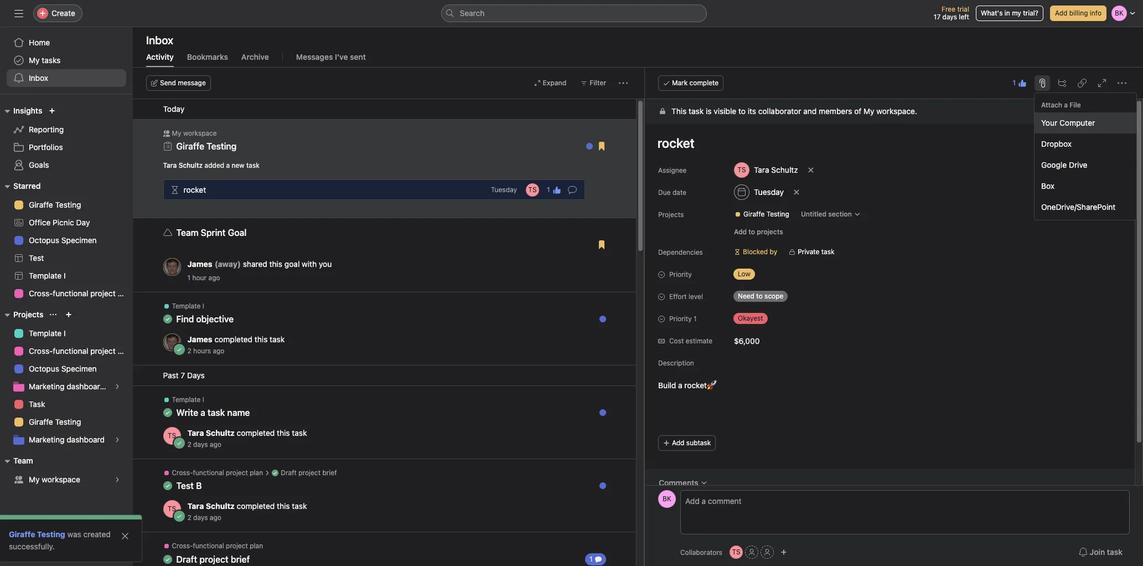 Task type: describe. For each thing, give the bounding box(es) containing it.
created
[[83, 530, 111, 539]]

my workspace link
[[7, 471, 126, 489]]

a for attach a file
[[1065, 101, 1069, 109]]

draft project brief
[[281, 469, 337, 477]]

hours
[[193, 347, 211, 355]]

marketing for marketing dashboards
[[29, 382, 65, 391]]

send message button
[[146, 75, 211, 91]]

left
[[960, 13, 970, 21]]

archive notifications image
[[594, 305, 603, 314]]

date
[[673, 188, 687, 197]]

giraffe inside "projects" element
[[29, 417, 53, 427]]

reporting link
[[7, 121, 126, 138]]

rocket
[[184, 185, 206, 194]]

1 horizontal spatial workspace
[[183, 129, 217, 137]]

project brief
[[200, 554, 250, 564]]

shared
[[243, 259, 267, 269]]

octopus specimen link for functional
[[7, 360, 126, 378]]

task inside button
[[1108, 547, 1123, 557]]

1 inside james (away) shared this goal with you 1 hour ago
[[188, 274, 191, 282]]

invite button
[[11, 542, 58, 562]]

insights element
[[0, 101, 133, 176]]

projects element
[[0, 305, 133, 451]]

cross- inside "projects" element
[[29, 346, 53, 356]]

17
[[934, 13, 941, 21]]

info
[[1091, 9, 1102, 17]]

day
[[76, 218, 90, 227]]

marketing dashboards
[[29, 382, 109, 391]]

collaborators
[[681, 548, 723, 556]]

cross- inside the starred element
[[29, 289, 53, 298]]

file
[[1070, 101, 1082, 109]]

office
[[29, 218, 51, 227]]

template up write
[[172, 396, 201, 404]]

testing inside "projects" element
[[55, 417, 81, 427]]

add billing info button
[[1051, 6, 1107, 21]]

comments
[[659, 478, 699, 487]]

message
[[178, 79, 206, 87]]

your computer menu item
[[1035, 112, 1137, 133]]

blocked
[[743, 248, 768, 256]]

marketing dashboards link
[[7, 378, 126, 396]]

search list box
[[441, 4, 707, 22]]

days inside free trial 17 days left
[[943, 13, 958, 21]]

completed for write a task name
[[237, 428, 275, 438]]

section
[[829, 210, 852, 218]]

invite
[[31, 547, 51, 556]]

box
[[1042, 181, 1055, 191]]

starred
[[13, 181, 41, 191]]

workspace.
[[877, 106, 918, 116]]

team for team
[[13, 456, 33, 465]]

office picnic day
[[29, 218, 90, 227]]

testing up added on the left
[[207, 141, 237, 151]]

activity link
[[146, 52, 174, 67]]

expand
[[543, 79, 567, 87]]

tara schultz completed this task 2 days ago for test b
[[188, 501, 307, 522]]

search
[[460, 8, 485, 18]]

comments button
[[652, 473, 715, 493]]

workspace inside teams element
[[42, 475, 80, 484]]

inbox link
[[7, 69, 126, 87]]

untitled section button
[[796, 207, 866, 222]]

1 left the attachments: add a file to this task, rocket image
[[1013, 79, 1016, 87]]

messages i've sent
[[296, 52, 366, 61]]

cost
[[670, 337, 684, 345]]

projects inside 'dropdown button'
[[13, 310, 43, 319]]

complete
[[690, 79, 719, 87]]

need to scope button
[[730, 289, 804, 304]]

to for add
[[749, 228, 756, 236]]

template up find objective
[[172, 302, 201, 310]]

my down the today
[[172, 129, 181, 137]]

octopus specimen for picnic
[[29, 235, 97, 245]]

2 for write a task name
[[188, 440, 192, 449]]

tara schultz link for write a task name
[[188, 428, 235, 438]]

my
[[1013, 9, 1022, 17]]

past 7 days
[[163, 371, 205, 380]]

1 left 0 comments image
[[547, 185, 550, 194]]

untitled
[[801, 210, 827, 218]]

functional inside "projects" element
[[53, 346, 88, 356]]

mark
[[672, 79, 688, 87]]

due
[[659, 188, 671, 197]]

estimate
[[686, 337, 713, 345]]

untitled section
[[801, 210, 852, 218]]

bk
[[663, 495, 672, 503]]

build a rocket🚀
[[659, 381, 717, 390]]

cross-functional project plan inside "projects" element
[[29, 346, 133, 356]]

blocked by button
[[730, 244, 783, 260]]

plan inside the starred element
[[118, 289, 133, 298]]

expand button
[[529, 75, 572, 91]]

octopus for cross-
[[29, 364, 59, 373]]

schultz down write a task name
[[206, 428, 235, 438]]

cross-functional project plan inside the starred element
[[29, 289, 133, 298]]

testing up invite
[[37, 530, 65, 539]]

1 james link from the top
[[188, 259, 213, 269]]

test link
[[7, 249, 126, 267]]

show options, current sort, top image
[[50, 311, 57, 318]]

team for team sprint goal
[[176, 228, 199, 238]]

giraffe up successfully.
[[9, 530, 35, 539]]

marketing dashboard
[[29, 435, 105, 444]]

archive link
[[241, 52, 269, 67]]

find objective
[[176, 314, 234, 324]]

0 vertical spatial inbox
[[146, 34, 173, 47]]

a for write a task name
[[201, 408, 205, 418]]

i up write a task name
[[203, 396, 204, 404]]

2 template i link from the top
[[7, 325, 126, 342]]

add to projects
[[735, 228, 784, 236]]

marketing dashboard link
[[7, 431, 126, 449]]

ts button right tuesday button
[[526, 183, 539, 196]]

task link
[[7, 396, 126, 413]]

giraffe testing inside "projects" element
[[29, 417, 81, 427]]

archive all image
[[594, 132, 603, 141]]

my tasks link
[[7, 52, 126, 69]]

giraffe testing up successfully.
[[9, 530, 65, 539]]

my inside main content
[[864, 106, 875, 116]]

trial
[[958, 5, 970, 13]]

my inside my tasks 'link'
[[29, 55, 40, 65]]

tuesday button
[[730, 182, 789, 202]]

my inside my workspace link
[[29, 475, 40, 484]]

this
[[672, 106, 687, 116]]

template inside "projects" element
[[29, 328, 62, 338]]

cross-functional project plan up the draft project brief
[[172, 542, 263, 550]]

tara schultz link for test b
[[188, 501, 235, 511]]

cross- up test b
[[172, 469, 193, 477]]

functional inside the starred element
[[53, 289, 88, 298]]

archive
[[241, 52, 269, 61]]

create
[[52, 8, 75, 18]]

mark complete button
[[659, 75, 724, 91]]

tara schultz added a new task
[[163, 161, 260, 170]]

a left new
[[226, 161, 230, 170]]

team sprint goal
[[176, 228, 247, 238]]

its
[[748, 106, 757, 116]]

this inside james (away) shared this goal with you 1 hour ago
[[270, 259, 283, 269]]

clear due date image
[[794, 189, 800, 196]]

okayest button
[[730, 311, 796, 326]]

free
[[942, 5, 956, 13]]

template i inside "projects" element
[[29, 328, 66, 338]]

cross-functional project plan up test b
[[172, 469, 263, 477]]

add or remove collaborators image
[[781, 549, 788, 556]]

cross- up the draft project brief
[[172, 542, 193, 550]]

this task is visible to its collaborator and members of my workspace.
[[672, 106, 918, 116]]

project inside the starred element
[[90, 289, 116, 298]]

home link
[[7, 34, 126, 52]]

1 cross-functional project plan link from the top
[[7, 285, 133, 302]]

archive notifications image
[[594, 399, 603, 408]]

0 vertical spatial my workspace
[[172, 129, 217, 137]]

to for need
[[757, 292, 763, 300]]

level
[[689, 292, 703, 301]]

giraffe testing link up tara schultz added a new task
[[176, 141, 237, 151]]

plan inside "projects" element
[[118, 346, 133, 356]]

add subtask
[[672, 439, 711, 447]]

added
[[205, 161, 224, 170]]

inbox inside global element
[[29, 73, 48, 83]]

ts button down test b
[[163, 500, 181, 518]]

schultz left added on the left
[[179, 161, 203, 170]]

octopus for office
[[29, 235, 59, 245]]

is
[[706, 106, 712, 116]]

join
[[1090, 547, 1106, 557]]

ago inside the james completed this task 2 hours ago
[[213, 347, 225, 355]]

specimen for picnic
[[61, 235, 97, 245]]

i inside the starred element
[[64, 271, 66, 280]]



Task type: locate. For each thing, give the bounding box(es) containing it.
i up find objective
[[203, 302, 204, 310]]

0 horizontal spatial 1 button
[[544, 182, 565, 197]]

2 horizontal spatial to
[[757, 292, 763, 300]]

tara inside dropdown button
[[754, 165, 770, 174]]

1 vertical spatial specimen
[[61, 364, 97, 373]]

cross-functional project plan up dashboards
[[29, 346, 133, 356]]

template i up find objective
[[172, 302, 204, 310]]

cross-functional project plan link
[[7, 285, 133, 302], [7, 342, 133, 360]]

ts for ts button below write
[[168, 432, 176, 440]]

james link up "hour"
[[188, 259, 213, 269]]

2 archive notification image from the top
[[594, 472, 603, 481]]

2 marketing from the top
[[29, 435, 65, 444]]

draft for draft project brief
[[281, 469, 297, 477]]

functional up test b
[[193, 469, 224, 477]]

0 vertical spatial specimen
[[61, 235, 97, 245]]

1 horizontal spatial 1 button
[[1010, 75, 1031, 91]]

projects left show options, current sort, top image
[[13, 310, 43, 319]]

1 vertical spatial cross-functional project plan link
[[7, 342, 133, 360]]

cross- up show options, current sort, top image
[[29, 289, 53, 298]]

activity
[[146, 52, 174, 61]]

giraffe inside main content
[[744, 210, 765, 218]]

giraffe testing up projects at the top right
[[744, 210, 790, 218]]

cross- down show options, current sort, top image
[[29, 346, 53, 356]]

mark complete
[[672, 79, 719, 87]]

messages
[[296, 52, 333, 61]]

more actions image
[[619, 79, 628, 88]]

2 tara schultz link from the top
[[188, 501, 235, 511]]

octopus inside the starred element
[[29, 235, 59, 245]]

1 vertical spatial 2
[[188, 440, 192, 449]]

inbox down my tasks
[[29, 73, 48, 83]]

7 days
[[181, 371, 205, 380]]

archive notification image
[[594, 231, 603, 240], [594, 472, 603, 481], [594, 545, 603, 554]]

global element
[[0, 27, 133, 94]]

1 vertical spatial marketing
[[29, 435, 65, 444]]

0 vertical spatial template i link
[[7, 267, 126, 285]]

copy task link image
[[1078, 79, 1087, 88]]

see details, marketing dashboards image
[[114, 383, 121, 390]]

2 down write
[[188, 440, 192, 449]]

giraffe testing link inside rocket dialog
[[731, 209, 794, 220]]

add for add subtask
[[672, 439, 685, 447]]

full screen image
[[1098, 79, 1107, 88]]

1 archive notification image from the top
[[594, 231, 603, 240]]

write
[[176, 408, 198, 418]]

ago right "hour"
[[209, 274, 220, 282]]

draft left brief
[[281, 469, 297, 477]]

1 ja from the top
[[168, 263, 176, 271]]

private task
[[798, 248, 835, 256]]

bk button
[[659, 490, 676, 508]]

cross-functional project plan up new project or portfolio image
[[29, 289, 133, 298]]

free trial 17 days left
[[934, 5, 970, 21]]

template i link
[[7, 267, 126, 285], [7, 325, 126, 342]]

project
[[90, 289, 116, 298], [90, 346, 116, 356], [226, 469, 248, 477], [299, 469, 321, 477], [226, 542, 248, 550]]

0 horizontal spatial my workspace
[[29, 475, 80, 484]]

filter button
[[576, 75, 612, 91]]

2 vertical spatial to
[[757, 292, 763, 300]]

2 inside the james completed this task 2 hours ago
[[188, 347, 192, 355]]

0 vertical spatial completed
[[215, 335, 253, 344]]

testing inside the starred element
[[55, 200, 81, 209]]

giraffe testing up tara schultz added a new task
[[176, 141, 237, 151]]

archive notification image for completed this task
[[594, 472, 603, 481]]

ts inside rocket dialog
[[733, 548, 741, 556]]

2 2 from the top
[[188, 440, 192, 449]]

1 specimen from the top
[[61, 235, 97, 245]]

i
[[64, 271, 66, 280], [203, 302, 204, 310], [64, 328, 66, 338], [203, 396, 204, 404]]

octopus specimen inside "projects" element
[[29, 364, 97, 373]]

1 vertical spatial team
[[13, 456, 33, 465]]

ts for ts button to the right of tuesday button
[[529, 185, 537, 194]]

1 octopus specimen from the top
[[29, 235, 97, 245]]

1 vertical spatial my workspace
[[29, 475, 80, 484]]

days for write a task name
[[193, 440, 208, 449]]

cross-functional project plan
[[29, 289, 133, 298], [29, 346, 133, 356], [172, 469, 263, 477], [172, 542, 263, 550]]

1 vertical spatial octopus specimen link
[[7, 360, 126, 378]]

ts button down write
[[163, 427, 181, 445]]

giraffe testing up office picnic day
[[29, 200, 81, 209]]

Task Name text field
[[651, 130, 1122, 156]]

starred element
[[0, 176, 133, 305]]

ja button left hours
[[163, 333, 181, 351]]

1 horizontal spatial my workspace
[[172, 129, 217, 137]]

ago down write a task name
[[210, 440, 222, 449]]

template i link down the test
[[7, 267, 126, 285]]

workspace down marketing dashboard "link"
[[42, 475, 80, 484]]

james up "hour"
[[188, 259, 213, 269]]

0 horizontal spatial inbox
[[29, 73, 48, 83]]

0 vertical spatial ja button
[[163, 258, 181, 276]]

template inside the starred element
[[29, 271, 62, 280]]

tara down test b
[[188, 501, 204, 511]]

workspace
[[183, 129, 217, 137], [42, 475, 80, 484]]

add subtask button
[[659, 435, 716, 451]]

tara up dependencies image
[[163, 161, 177, 170]]

add inside add billing info "button"
[[1056, 9, 1068, 17]]

0 horizontal spatial workspace
[[42, 475, 80, 484]]

0 vertical spatial 1 button
[[1010, 75, 1031, 91]]

to right need
[[757, 292, 763, 300]]

1 tara schultz completed this task 2 days ago from the top
[[188, 428, 307, 449]]

testing down task link
[[55, 417, 81, 427]]

giraffe testing link up picnic
[[7, 196, 126, 214]]

octopus specimen down picnic
[[29, 235, 97, 245]]

functional up new project or portfolio image
[[53, 289, 88, 298]]

inbox up activity
[[146, 34, 173, 47]]

my workspace down the today
[[172, 129, 217, 137]]

template down the test
[[29, 271, 62, 280]]

to inside dropdown button
[[757, 292, 763, 300]]

giraffe testing link up successfully.
[[9, 530, 65, 539]]

2 for test b
[[188, 513, 192, 522]]

2 cross-functional project plan link from the top
[[7, 342, 133, 360]]

hour
[[192, 274, 207, 282]]

hide sidebar image
[[14, 9, 23, 18]]

template i down show options, current sort, top image
[[29, 328, 66, 338]]

2 ja from the top
[[168, 338, 176, 346]]

add inside add to projects button
[[735, 228, 747, 236]]

i inside "projects" element
[[64, 328, 66, 338]]

0 comments image
[[568, 185, 577, 194]]

0 vertical spatial octopus
[[29, 235, 59, 245]]

bookmarks
[[187, 52, 228, 61]]

low
[[738, 270, 751, 278]]

0 vertical spatial draft
[[281, 469, 297, 477]]

add subtask image
[[1059, 79, 1067, 88]]

rocket dialog
[[645, 68, 1144, 566]]

giraffe testing inside rocket dialog
[[744, 210, 790, 218]]

team
[[176, 228, 199, 238], [13, 456, 33, 465]]

1 template i link from the top
[[7, 267, 126, 285]]

tara schultz completed this task 2 days ago for write a task name
[[188, 428, 307, 449]]

attach
[[1042, 101, 1063, 109]]

0 vertical spatial workspace
[[183, 129, 217, 137]]

0 horizontal spatial draft
[[176, 554, 197, 564]]

specimen inside the starred element
[[61, 235, 97, 245]]

octopus specimen for functional
[[29, 364, 97, 373]]

1 vertical spatial draft
[[176, 554, 197, 564]]

marketing up task on the left
[[29, 382, 65, 391]]

0 horizontal spatial projects
[[13, 310, 43, 319]]

1 horizontal spatial team
[[176, 228, 199, 238]]

1 vertical spatial octopus
[[29, 364, 59, 373]]

need to scope
[[738, 292, 784, 300]]

0 vertical spatial team
[[176, 228, 199, 238]]

low button
[[730, 266, 796, 282]]

1 vertical spatial add
[[735, 228, 747, 236]]

dashboards
[[67, 382, 109, 391]]

tara schultz completed this task 2 days ago down task name
[[188, 428, 307, 449]]

by
[[770, 248, 778, 256]]

attach a file
[[1042, 101, 1082, 109]]

priority for priority
[[670, 270, 692, 279]]

giraffe
[[176, 141, 204, 151], [29, 200, 53, 209], [744, 210, 765, 218], [29, 417, 53, 427], [9, 530, 35, 539]]

archive notification image for shared this goal with you
[[594, 231, 603, 240]]

marketing inside "link"
[[29, 435, 65, 444]]

sprint goal
[[201, 228, 247, 238]]

2 horizontal spatial add
[[1056, 9, 1068, 17]]

1 octopus specimen link from the top
[[7, 232, 126, 249]]

create button
[[33, 4, 83, 22]]

test b
[[176, 481, 202, 491]]

members
[[819, 106, 853, 116]]

team left sprint goal
[[176, 228, 199, 238]]

add left billing
[[1056, 9, 1068, 17]]

2 vertical spatial completed
[[237, 501, 275, 511]]

my down team dropdown button
[[29, 475, 40, 484]]

0 vertical spatial projects
[[659, 210, 684, 219]]

remove assignee image
[[808, 167, 815, 173]]

projects
[[757, 228, 784, 236]]

template i inside the starred element
[[29, 271, 66, 280]]

add left subtask
[[672, 439, 685, 447]]

2 vertical spatial archive notification image
[[594, 545, 603, 554]]

2 octopus specimen link from the top
[[7, 360, 126, 378]]

0 horizontal spatial tuesday
[[491, 186, 517, 194]]

tara schultz completed this task 2 days ago up project brief
[[188, 501, 307, 522]]

2 specimen from the top
[[61, 364, 97, 373]]

0 horizontal spatial team
[[13, 456, 33, 465]]

ts for ts button right of the 'collaborators'
[[733, 548, 741, 556]]

octopus
[[29, 235, 59, 245], [29, 364, 59, 373]]

ja button left "hour"
[[163, 258, 181, 276]]

1 james from the top
[[188, 259, 213, 269]]

0 vertical spatial priority
[[670, 270, 692, 279]]

add for add billing info
[[1056, 9, 1068, 17]]

see details, marketing dashboard image
[[114, 436, 121, 443]]

marketing down task on the left
[[29, 435, 65, 444]]

0 vertical spatial marketing
[[29, 382, 65, 391]]

1 horizontal spatial tuesday
[[754, 187, 784, 197]]

draft for draft project brief
[[176, 554, 197, 564]]

effort level
[[670, 292, 703, 301]]

1 priority from the top
[[670, 270, 692, 279]]

this
[[270, 259, 283, 269], [255, 335, 268, 344], [277, 428, 290, 438], [277, 501, 290, 511]]

reporting
[[29, 125, 64, 134]]

james (away) shared this goal with you 1 hour ago
[[188, 259, 332, 282]]

0 vertical spatial days
[[943, 13, 958, 21]]

my workspace
[[172, 129, 217, 137], [29, 475, 80, 484]]

3 archive notification image from the top
[[594, 545, 603, 554]]

draft left project brief
[[176, 554, 197, 564]]

your computer
[[1042, 118, 1096, 127]]

octopus specimen link up marketing dashboards in the bottom of the page
[[7, 360, 126, 378]]

sent
[[350, 52, 366, 61]]

1 ja button from the top
[[163, 258, 181, 276]]

ago inside james (away) shared this goal with you 1 hour ago
[[209, 274, 220, 282]]

2 vertical spatial days
[[193, 513, 208, 522]]

ja for 1st ja button from the bottom
[[168, 338, 176, 346]]

octopus specimen link down picnic
[[7, 232, 126, 249]]

0 horizontal spatial to
[[739, 106, 746, 116]]

collaborator
[[759, 106, 802, 116]]

ja for 1st ja button from the top
[[168, 263, 176, 271]]

0 horizontal spatial add
[[672, 439, 685, 447]]

a inside main content
[[679, 381, 683, 390]]

0 vertical spatial tara schultz completed this task 2 days ago
[[188, 428, 307, 449]]

to
[[739, 106, 746, 116], [749, 228, 756, 236], [757, 292, 763, 300]]

completed inside the james completed this task 2 hours ago
[[215, 335, 253, 344]]

projects down due date
[[659, 210, 684, 219]]

0 vertical spatial james link
[[188, 259, 213, 269]]

octopus down 'office'
[[29, 235, 59, 245]]

1 vertical spatial to
[[749, 228, 756, 236]]

dependencies
[[659, 248, 703, 256]]

1 left leftcount icon
[[590, 555, 593, 563]]

i down test link
[[64, 271, 66, 280]]

projects
[[659, 210, 684, 219], [13, 310, 43, 319]]

main content
[[645, 99, 1136, 531]]

0 vertical spatial tara schultz link
[[188, 428, 235, 438]]

tuesday
[[491, 186, 517, 194], [754, 187, 784, 197]]

1 vertical spatial archive notification image
[[594, 472, 603, 481]]

you
[[319, 259, 332, 269]]

new image
[[49, 107, 56, 114]]

my workspace down marketing dashboard "link"
[[29, 475, 80, 484]]

tara schultz
[[754, 165, 799, 174]]

drive
[[1070, 160, 1088, 170]]

to inside button
[[749, 228, 756, 236]]

functional up the draft project brief
[[193, 542, 224, 550]]

0 vertical spatial 2
[[188, 347, 192, 355]]

2 octopus specimen from the top
[[29, 364, 97, 373]]

template i up write
[[172, 396, 204, 404]]

1
[[1013, 79, 1016, 87], [547, 185, 550, 194], [188, 274, 191, 282], [694, 315, 697, 323], [590, 555, 593, 563]]

2 james link from the top
[[188, 335, 213, 344]]

public
[[1093, 106, 1115, 116]]

close image
[[121, 532, 130, 541]]

1 horizontal spatial add
[[735, 228, 747, 236]]

onedrive/sharepoint
[[1042, 202, 1116, 212]]

write a task name
[[176, 408, 250, 418]]

tara down write
[[188, 428, 204, 438]]

1 vertical spatial james
[[188, 335, 213, 344]]

attachments: add a file to this task, rocket image
[[1039, 79, 1047, 88]]

due date
[[659, 188, 687, 197]]

tuesday inside tuesday dropdown button
[[754, 187, 784, 197]]

team inside dropdown button
[[13, 456, 33, 465]]

priority down effort
[[670, 315, 692, 323]]

0 vertical spatial james
[[188, 259, 213, 269]]

0 vertical spatial archive notification image
[[594, 231, 603, 240]]

schultz up clear due date image
[[772, 165, 799, 174]]

0 vertical spatial ja
[[168, 263, 176, 271]]

2 priority from the top
[[670, 315, 692, 323]]

ts for ts button under test b
[[168, 505, 176, 513]]

tara schultz link down write a task name
[[188, 428, 235, 438]]

1 vertical spatial inbox
[[29, 73, 48, 83]]

0 vertical spatial add
[[1056, 9, 1068, 17]]

james link
[[188, 259, 213, 269], [188, 335, 213, 344]]

bookmarks link
[[187, 52, 228, 67]]

giraffe up tara schultz added a new task
[[176, 141, 204, 151]]

computer
[[1060, 118, 1096, 127]]

brief
[[323, 469, 337, 477]]

rocket🚀
[[685, 381, 717, 390]]

what's in my trial?
[[982, 9, 1039, 17]]

my right of
[[864, 106, 875, 116]]

octopus specimen link for picnic
[[7, 232, 126, 249]]

days right the 17
[[943, 13, 958, 21]]

projects inside rocket dialog
[[659, 210, 684, 219]]

1 marketing from the top
[[29, 382, 65, 391]]

1 vertical spatial workspace
[[42, 475, 80, 484]]

template down show options, current sort, top image
[[29, 328, 62, 338]]

2 octopus from the top
[[29, 364, 59, 373]]

2 james from the top
[[188, 335, 213, 344]]

giraffe testing link up 'add to projects'
[[731, 209, 794, 220]]

1 horizontal spatial inbox
[[146, 34, 173, 47]]

effort
[[670, 292, 687, 301]]

1 tara schultz link from the top
[[188, 428, 235, 438]]

completed
[[215, 335, 253, 344], [237, 428, 275, 438], [237, 501, 275, 511]]

priority for priority 1
[[670, 315, 692, 323]]

days for test b
[[193, 513, 208, 522]]

giraffe testing inside the starred element
[[29, 200, 81, 209]]

tara schultz link down test b
[[188, 501, 235, 511]]

i've
[[335, 52, 348, 61]]

1 vertical spatial ja button
[[163, 333, 181, 351]]

add to projects button
[[730, 224, 789, 240]]

tara schultz button
[[730, 160, 804, 180]]

more actions for this task image
[[1118, 79, 1127, 88]]

tara
[[163, 161, 177, 170], [754, 165, 770, 174], [188, 428, 204, 438], [188, 501, 204, 511]]

octopus specimen link inside the starred element
[[7, 232, 126, 249]]

my workspace inside teams element
[[29, 475, 80, 484]]

search button
[[441, 4, 707, 22]]

1 vertical spatial priority
[[670, 315, 692, 323]]

1 vertical spatial tara schultz completed this task 2 days ago
[[188, 501, 307, 522]]

completed for test b
[[237, 501, 275, 511]]

giraffe up 'add to projects'
[[744, 210, 765, 218]]

marketing for marketing dashboard
[[29, 435, 65, 444]]

main content containing this task is visible to its collaborator and members of my workspace.
[[645, 99, 1136, 531]]

octopus specimen inside the starred element
[[29, 235, 97, 245]]

giraffe inside the starred element
[[29, 200, 53, 209]]

team up my workspace link
[[13, 456, 33, 465]]

add inside add subtask button
[[672, 439, 685, 447]]

1 vertical spatial ja
[[168, 338, 176, 346]]

0 vertical spatial cross-functional project plan link
[[7, 285, 133, 302]]

0 vertical spatial to
[[739, 106, 746, 116]]

office picnic day link
[[7, 214, 126, 232]]

billing
[[1070, 9, 1089, 17]]

add for add to projects
[[735, 228, 747, 236]]

1 octopus from the top
[[29, 235, 59, 245]]

1 vertical spatial 1 button
[[544, 182, 565, 197]]

james for team
[[188, 259, 213, 269]]

leftcount image
[[595, 556, 602, 563]]

giraffe testing link up marketing dashboard at the bottom left
[[7, 413, 126, 431]]

ago up the draft project brief
[[210, 513, 222, 522]]

my left tasks
[[29, 55, 40, 65]]

was
[[67, 530, 81, 539]]

successfully.
[[9, 542, 55, 551]]

specimen for functional
[[61, 364, 97, 373]]

join task button
[[1072, 542, 1131, 562]]

schultz inside tara schultz dropdown button
[[772, 165, 799, 174]]

3 2 from the top
[[188, 513, 192, 522]]

2 tara schultz completed this task 2 days ago from the top
[[188, 501, 307, 522]]

to left its
[[739, 106, 746, 116]]

1 horizontal spatial projects
[[659, 210, 684, 219]]

2 left hours
[[188, 347, 192, 355]]

james inside james (away) shared this goal with you 1 hour ago
[[188, 259, 213, 269]]

template i link down new project or portfolio image
[[7, 325, 126, 342]]

add up the blocked
[[735, 228, 747, 236]]

google
[[1042, 160, 1068, 170]]

giraffe down task on the left
[[29, 417, 53, 427]]

see details, my workspace image
[[114, 476, 121, 483]]

2 vertical spatial add
[[672, 439, 685, 447]]

cost estimate
[[670, 337, 713, 345]]

workspace up tara schultz added a new task
[[183, 129, 217, 137]]

1 vertical spatial tara schultz link
[[188, 501, 235, 511]]

assignee
[[659, 166, 687, 174]]

teams element
[[0, 451, 133, 491]]

1 left "hour"
[[188, 274, 191, 282]]

Cost estimate text field
[[730, 331, 862, 351]]

task inside the james completed this task 2 hours ago
[[270, 335, 285, 344]]

0 vertical spatial octopus specimen link
[[7, 232, 126, 249]]

schultz up project brief
[[206, 501, 235, 511]]

1 vertical spatial template i link
[[7, 325, 126, 342]]

octopus up marketing dashboards link
[[29, 364, 59, 373]]

james for template
[[188, 335, 213, 344]]

2 vertical spatial 2
[[188, 513, 192, 522]]

this inside the james completed this task 2 hours ago
[[255, 335, 268, 344]]

1 vertical spatial projects
[[13, 310, 43, 319]]

specimen inside "projects" element
[[61, 364, 97, 373]]

james completed this task 2 hours ago
[[188, 335, 285, 355]]

octopus inside "projects" element
[[29, 364, 59, 373]]

dependencies image
[[170, 185, 179, 194]]

octopus specimen link inside "projects" element
[[7, 360, 126, 378]]

1 horizontal spatial to
[[749, 228, 756, 236]]

in
[[1005, 9, 1011, 17]]

1 horizontal spatial draft
[[281, 469, 297, 477]]

1 vertical spatial octopus specimen
[[29, 364, 97, 373]]

main content inside rocket dialog
[[645, 99, 1136, 531]]

2 ja button from the top
[[163, 333, 181, 351]]

my tasks
[[29, 55, 61, 65]]

1 vertical spatial james link
[[188, 335, 213, 344]]

functional up marketing dashboards in the bottom of the page
[[53, 346, 88, 356]]

new project or portfolio image
[[66, 311, 72, 318]]

1 button left the attachments: add a file to this task, rocket image
[[1010, 75, 1031, 91]]

with
[[302, 259, 317, 269]]

trial?
[[1024, 9, 1039, 17]]

days down test b
[[193, 513, 208, 522]]

days down write a task name
[[193, 440, 208, 449]]

1 vertical spatial completed
[[237, 428, 275, 438]]

testing up projects at the top right
[[767, 210, 790, 218]]

a left file
[[1065, 101, 1069, 109]]

1 2 from the top
[[188, 347, 192, 355]]

james inside the james completed this task 2 hours ago
[[188, 335, 213, 344]]

0 vertical spatial octopus specimen
[[29, 235, 97, 245]]

make public button
[[1064, 101, 1122, 121]]

a right write
[[201, 408, 205, 418]]

starred button
[[0, 179, 41, 193]]

1 down "level"
[[694, 315, 697, 323]]

testing inside main content
[[767, 210, 790, 218]]

1 inside main content
[[694, 315, 697, 323]]

blocked by
[[743, 248, 778, 256]]

a for build a rocket🚀
[[679, 381, 683, 390]]

1 vertical spatial days
[[193, 440, 208, 449]]

ts button right the 'collaborators'
[[730, 546, 743, 559]]



Task type: vqa. For each thing, say whether or not it's contained in the screenshot.
"Add a task to this section" icon
no



